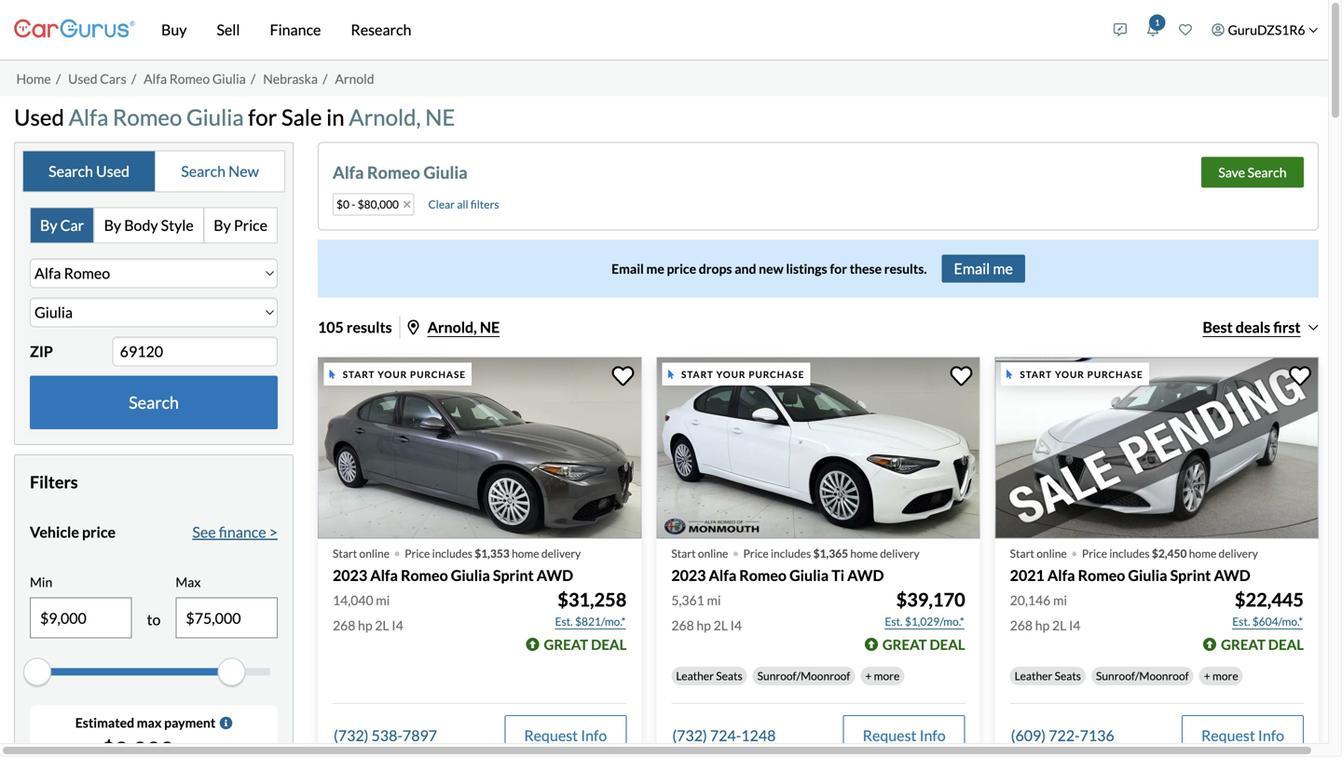 Task type: vqa. For each thing, say whether or not it's contained in the screenshot.
Navigation
no



Task type: describe. For each thing, give the bounding box(es) containing it.
$2,450
[[1152, 547, 1187, 561]]

1 vertical spatial used
[[14, 104, 64, 130]]

4 / from the left
[[323, 71, 328, 86]]

filters
[[471, 198, 499, 211]]

search right save
[[1248, 164, 1287, 180]]

style
[[161, 216, 194, 234]]

$22,445 est. $604/mo.*
[[1232, 589, 1304, 629]]

1248
[[741, 727, 776, 745]]

start your purchase for $39,170
[[681, 369, 805, 380]]

14,040
[[333, 593, 373, 609]]

+ more for $39,170
[[865, 670, 900, 683]]

online for $31,258
[[359, 547, 390, 561]]

lunare white metallic 2021 alfa romeo giulia sprint awd sedan all-wheel drive 8-speed automatic image
[[995, 357, 1319, 539]]

+ for $22,445
[[1204, 670, 1210, 683]]

times image
[[404, 199, 411, 210]]

est. $1,029/mo.* button
[[884, 613, 965, 631]]

est. $821/mo.* button
[[554, 613, 627, 631]]

save
[[1219, 164, 1245, 180]]

· for $31,258
[[393, 536, 401, 569]]

7897
[[403, 727, 437, 745]]

search button
[[30, 376, 278, 430]]

awd for $31,258
[[537, 567, 573, 585]]

start your purchase for $31,258
[[343, 369, 466, 380]]

email me
[[954, 259, 1013, 278]]

20,146 mi 268 hp 2l i4
[[1010, 593, 1081, 634]]

gurudzs1r6 menu item
[[1202, 4, 1328, 56]]

body
[[124, 216, 158, 234]]

mouse pointer image
[[329, 370, 335, 379]]

results
[[347, 318, 392, 336]]

by for by body style
[[104, 216, 121, 234]]

alfa romeo giulia
[[333, 162, 468, 182]]

info for $22,445
[[1258, 727, 1284, 745]]

(732) for $31,258
[[334, 727, 369, 745]]

request info button for $39,170
[[843, 716, 965, 757]]

0 horizontal spatial ne
[[425, 104, 455, 130]]

purchase for $22,445
[[1087, 369, 1143, 380]]

romeo inside start online · price includes $1,365 home delivery 2023 alfa romeo giulia ti awd
[[739, 567, 787, 585]]

see finance >
[[192, 523, 278, 541]]

start online · price includes $1,353 home delivery 2023 alfa romeo giulia sprint awd
[[333, 536, 581, 585]]

buy
[[161, 21, 187, 39]]

0 vertical spatial used
[[68, 71, 97, 86]]

20,146
[[1010, 593, 1051, 609]]

finance button
[[255, 0, 336, 60]]

0 horizontal spatial for
[[248, 104, 277, 130]]

home for $39,170
[[850, 547, 878, 561]]

est. for $39,170
[[885, 615, 903, 629]]

2l for $22,445
[[1052, 618, 1067, 634]]

2023 for $39,170
[[671, 567, 706, 585]]

search new tab
[[156, 151, 284, 192]]

i4 for $31,258
[[392, 618, 403, 634]]

$39,170 est. $1,029/mo.*
[[885, 589, 965, 629]]

cargurus logo homepage link image
[[14, 3, 135, 56]]

vehicle price
[[30, 523, 116, 541]]

research
[[351, 21, 411, 39]]

search used
[[49, 162, 130, 180]]

listings
[[786, 261, 827, 277]]

your for $22,445
[[1055, 369, 1085, 380]]

(732) 724-1248
[[672, 727, 776, 745]]

by for by price
[[214, 216, 231, 234]]

includes for $31,258
[[432, 547, 473, 561]]

start inside start online · price includes $1,353 home delivery 2023 alfa romeo giulia sprint awd
[[333, 547, 357, 561]]

(732) 538-7897
[[334, 727, 437, 745]]

all
[[457, 198, 468, 211]]

giulia up used alfa romeo giulia for sale in arnold, ne
[[212, 71, 246, 86]]

online for $39,170
[[698, 547, 728, 561]]

$0 - $80,000 button
[[333, 193, 414, 216]]

2023 for $31,258
[[333, 567, 367, 585]]

purchase for $31,258
[[410, 369, 466, 380]]

by car tab
[[31, 208, 95, 243]]

home / used cars / alfa romeo giulia / nebraska / arnold
[[16, 71, 374, 86]]

cargurus logo homepage link link
[[14, 3, 135, 56]]

0 horizontal spatial price
[[82, 523, 116, 541]]

filters
[[30, 472, 78, 493]]

search new
[[181, 162, 259, 180]]

zip
[[30, 342, 53, 361]]

vehicle
[[30, 523, 79, 541]]

mi for $22,445
[[1053, 593, 1067, 609]]

deal for $31,258
[[591, 636, 627, 653]]

hp for $31,258
[[358, 618, 372, 634]]

estimated
[[75, 716, 134, 731]]

search for search new
[[181, 162, 226, 180]]

save search button
[[1201, 157, 1304, 188]]

268 for $31,258
[[333, 618, 355, 634]]

sell
[[217, 21, 240, 39]]

$1,353
[[475, 547, 510, 561]]

arnold, ne button
[[408, 318, 500, 336]]

used cars link
[[68, 71, 126, 86]]

leather seats for $22,445
[[1015, 670, 1081, 683]]

clear all filters button
[[428, 198, 499, 211]]

leather seats for $39,170
[[676, 670, 743, 683]]

(609) 722-7136
[[1011, 727, 1115, 745]]

1 vertical spatial arnold,
[[427, 318, 477, 336]]

more for $39,170
[[874, 670, 900, 683]]

home for $22,445
[[1189, 547, 1217, 561]]

by price
[[214, 216, 268, 234]]

romeo inside start online · price includes $2,450 home delivery 2021 alfa romeo giulia sprint awd
[[1078, 567, 1125, 585]]

deal for $22,445
[[1268, 636, 1304, 653]]

by body style
[[104, 216, 194, 234]]

(732) for $39,170
[[672, 727, 707, 745]]

research button
[[336, 0, 426, 60]]

me for email me
[[993, 259, 1013, 278]]

$31,258
[[558, 589, 627, 611]]

(609)
[[1011, 727, 1046, 745]]

1 vertical spatial ne
[[480, 318, 500, 336]]

these
[[850, 261, 882, 277]]

Max text field
[[177, 599, 277, 638]]

ti
[[832, 567, 845, 585]]

mi for $31,258
[[376, 593, 390, 609]]

722-
[[1049, 727, 1080, 745]]

7136
[[1080, 727, 1115, 745]]

buy button
[[146, 0, 202, 60]]

$821/mo.*
[[575, 615, 626, 629]]

see finance > link
[[192, 521, 278, 544]]

romeo down cars
[[113, 104, 182, 130]]

$0
[[336, 198, 349, 211]]

seats for $22,445
[[1055, 670, 1081, 683]]

awd for $39,170
[[847, 567, 884, 585]]

105 results
[[318, 318, 392, 336]]

giulia inside start online · price includes $1,353 home delivery 2023 alfa romeo giulia sprint awd
[[451, 567, 490, 585]]

5,361
[[671, 593, 704, 609]]

$31,258 est. $821/mo.*
[[555, 589, 627, 629]]

sell button
[[202, 0, 255, 60]]

est. for $22,445
[[1232, 615, 1250, 629]]

105
[[318, 318, 344, 336]]

nebraska
[[263, 71, 318, 86]]

2l for $39,170
[[714, 618, 728, 634]]

email me button
[[942, 255, 1025, 283]]

alfa down used cars link
[[69, 104, 108, 130]]

awd for $22,445
[[1214, 567, 1251, 585]]

mouse pointer image for $22,445
[[1007, 370, 1013, 379]]

alfa inside start online · price includes $1,365 home delivery 2023 alfa romeo giulia ti awd
[[709, 567, 737, 585]]

5,361 mi 268 hp 2l i4
[[671, 593, 742, 634]]

+ more for $22,445
[[1204, 670, 1238, 683]]

great deal for $22,445
[[1221, 636, 1304, 653]]

romeo up times icon
[[367, 162, 420, 182]]

by body style tab
[[95, 208, 204, 243]]

giulia up clear
[[424, 162, 468, 182]]

great deal for $39,170
[[883, 636, 965, 653]]

results.
[[884, 261, 927, 277]]

1 / from the left
[[56, 71, 61, 86]]

info for $39,170
[[920, 727, 946, 745]]

est. for $31,258
[[555, 615, 573, 629]]

0 vertical spatial arnold,
[[349, 104, 421, 130]]

14,040 mi 268 hp 2l i4
[[333, 593, 403, 634]]

tab list containing by car
[[30, 207, 278, 244]]

2021
[[1010, 567, 1045, 585]]

great for $31,258
[[544, 636, 588, 653]]

new
[[228, 162, 259, 180]]

add a car review image
[[1114, 23, 1127, 36]]

info for $31,258
[[581, 727, 607, 745]]

1 button
[[1137, 7, 1169, 53]]

delivery for $31,258
[[541, 547, 581, 561]]

email me price drops and new listings for these results.
[[612, 261, 927, 277]]

$39,170
[[896, 589, 965, 611]]



Task type: locate. For each thing, give the bounding box(es) containing it.
0 horizontal spatial 2023
[[333, 567, 367, 585]]

1 seats from the left
[[716, 670, 743, 683]]

info circle image
[[219, 717, 232, 730]]

your
[[378, 369, 407, 380], [716, 369, 746, 380], [1055, 369, 1085, 380]]

1 horizontal spatial leather
[[1015, 670, 1053, 683]]

request info button
[[505, 716, 627, 757], [843, 716, 965, 757], [1182, 716, 1304, 757]]

includes left the $1,353
[[432, 547, 473, 561]]

start inside start online · price includes $1,365 home delivery 2023 alfa romeo giulia ti awd
[[671, 547, 696, 561]]

includes left $1,365
[[771, 547, 811, 561]]

· up 14,040 mi 268 hp 2l i4 at the bottom
[[393, 536, 401, 569]]

email inside button
[[954, 259, 990, 278]]

1 horizontal spatial i4
[[730, 618, 742, 634]]

your for $39,170
[[716, 369, 746, 380]]

2 horizontal spatial great deal
[[1221, 636, 1304, 653]]

awd right "ti"
[[847, 567, 884, 585]]

2023 up "5,361"
[[671, 567, 706, 585]]

me
[[993, 259, 1013, 278], [646, 261, 664, 277]]

0 horizontal spatial arnold,
[[349, 104, 421, 130]]

-
[[352, 198, 356, 211]]

2 awd from the left
[[847, 567, 884, 585]]

search down zip phone field
[[129, 393, 179, 413]]

price for $39,170
[[743, 547, 769, 561]]

estimated max payment
[[75, 716, 216, 731]]

+ more
[[865, 670, 900, 683], [1204, 670, 1238, 683]]

2 horizontal spatial delivery
[[1219, 547, 1258, 561]]

delivery up $31,258 at the left of page
[[541, 547, 581, 561]]

2 sunroof/moonroof from the left
[[1096, 670, 1189, 683]]

tab list containing search used
[[22, 150, 285, 192]]

1 request info from the left
[[524, 727, 607, 745]]

2l inside 20,146 mi 268 hp 2l i4
[[1052, 618, 1067, 634]]

finance
[[270, 21, 321, 39]]

by left body on the left top of page
[[104, 216, 121, 234]]

268 down 14,040
[[333, 618, 355, 634]]

268 inside 14,040 mi 268 hp 2l i4
[[333, 618, 355, 634]]

$1,029/mo.*
[[905, 615, 964, 629]]

1 great from the left
[[544, 636, 588, 653]]

3 includes from the left
[[1109, 547, 1150, 561]]

1 horizontal spatial +
[[1204, 670, 1210, 683]]

1 request info button from the left
[[505, 716, 627, 757]]

1 horizontal spatial awd
[[847, 567, 884, 585]]

sprint for $22,445
[[1170, 567, 1211, 585]]

delivery inside start online · price includes $1,365 home delivery 2023 alfa romeo giulia ti awd
[[880, 547, 920, 561]]

mouse pointer image
[[668, 370, 674, 379], [1007, 370, 1013, 379]]

1 horizontal spatial sunroof/moonroof
[[1096, 670, 1189, 683]]

mi inside 14,040 mi 268 hp 2l i4
[[376, 593, 390, 609]]

includes left $2,450
[[1109, 547, 1150, 561]]

1 deal from the left
[[591, 636, 627, 653]]

2 info from the left
[[920, 727, 946, 745]]

2 sprint from the left
[[1170, 567, 1211, 585]]

+ for $39,170
[[865, 670, 872, 683]]

1 horizontal spatial info
[[920, 727, 946, 745]]

0 horizontal spatial leather seats
[[676, 670, 743, 683]]

saved cars image
[[1179, 23, 1192, 36]]

1 delivery from the left
[[541, 547, 581, 561]]

268 down '20,146'
[[1010, 618, 1033, 634]]

· for $39,170
[[732, 536, 740, 569]]

2 horizontal spatial est.
[[1232, 615, 1250, 629]]

$1,365
[[813, 547, 848, 561]]

home right $2,450
[[1189, 547, 1217, 561]]

your for $31,258
[[378, 369, 407, 380]]

2 (732) from the left
[[672, 727, 707, 745]]

3 delivery from the left
[[1219, 547, 1258, 561]]

2l for $31,258
[[375, 618, 389, 634]]

(732) inside button
[[672, 727, 707, 745]]

me for email me price drops and new listings for these results.
[[646, 261, 664, 277]]

2 horizontal spatial i4
[[1069, 618, 1081, 634]]

giulia inside start online · price includes $1,365 home delivery 2023 alfa romeo giulia ti awd
[[790, 567, 829, 585]]

start online · price includes $2,450 home delivery 2021 alfa romeo giulia sprint awd
[[1010, 536, 1258, 585]]

2 horizontal spatial mi
[[1053, 593, 1067, 609]]

great down "est. $604/mo.*" button
[[1221, 636, 1266, 653]]

Min text field
[[31, 599, 131, 638]]

i4 down start online · price includes $1,353 home delivery 2023 alfa romeo giulia sprint awd
[[392, 618, 403, 634]]

1 horizontal spatial ne
[[480, 318, 500, 336]]

· right 2021
[[1071, 536, 1078, 569]]

deal down $821/mo.*
[[591, 636, 627, 653]]

3 request info from the left
[[1201, 727, 1284, 745]]

est. down $31,258 at the left of page
[[555, 615, 573, 629]]

i4 inside 14,040 mi 268 hp 2l i4
[[392, 618, 403, 634]]

tab list
[[22, 150, 285, 192], [30, 207, 278, 244]]

deal down "$604/mo.*"
[[1268, 636, 1304, 653]]

1 horizontal spatial mi
[[707, 593, 721, 609]]

2 start your purchase from the left
[[681, 369, 805, 380]]

ne right the map marker alt icon
[[480, 318, 500, 336]]

2 horizontal spatial 268
[[1010, 618, 1033, 634]]

i4 down start online · price includes $1,365 home delivery 2023 alfa romeo giulia ti awd
[[730, 618, 742, 634]]

used alfa romeo giulia for sale in arnold, ne
[[14, 104, 455, 130]]

2 by from the left
[[104, 216, 121, 234]]

sprint for $31,258
[[493, 567, 534, 585]]

2 leather seats from the left
[[1015, 670, 1081, 683]]

delivery up $39,170
[[880, 547, 920, 561]]

home link
[[16, 71, 51, 86]]

3 · from the left
[[1071, 536, 1078, 569]]

new
[[759, 261, 784, 277]]

email
[[954, 259, 990, 278], [612, 261, 644, 277]]

2 home from the left
[[850, 547, 878, 561]]

home right the $1,353
[[512, 547, 539, 561]]

hp inside the 5,361 mi 268 hp 2l i4
[[697, 618, 711, 634]]

1 purchase from the left
[[410, 369, 466, 380]]

leather seats
[[676, 670, 743, 683], [1015, 670, 1081, 683]]

online up "5,361"
[[698, 547, 728, 561]]

2 horizontal spatial online
[[1037, 547, 1067, 561]]

used left cars
[[68, 71, 97, 86]]

awd inside start online · price includes $2,450 home delivery 2021 alfa romeo giulia sprint awd
[[1214, 567, 1251, 585]]

by price tab
[[204, 208, 277, 243]]

romeo
[[169, 71, 210, 86], [113, 104, 182, 130], [367, 162, 420, 182], [401, 567, 448, 585], [739, 567, 787, 585], [1078, 567, 1125, 585]]

268 for $22,445
[[1010, 618, 1033, 634]]

ne up 'alfa romeo giulia'
[[425, 104, 455, 130]]

search left new
[[181, 162, 226, 180]]

email for email me price drops and new listings for these results.
[[612, 261, 644, 277]]

1 horizontal spatial home
[[850, 547, 878, 561]]

0 horizontal spatial more
[[874, 670, 900, 683]]

(732)
[[334, 727, 369, 745], [672, 727, 707, 745]]

0 horizontal spatial includes
[[432, 547, 473, 561]]

mi right 14,040
[[376, 593, 390, 609]]

hp for $22,445
[[1035, 618, 1050, 634]]

0 horizontal spatial email
[[612, 261, 644, 277]]

1 horizontal spatial delivery
[[880, 547, 920, 561]]

used
[[68, 71, 97, 86], [14, 104, 64, 130], [96, 162, 130, 180]]

giulia down home / used cars / alfa romeo giulia / nebraska / arnold
[[186, 104, 244, 130]]

online for $22,445
[[1037, 547, 1067, 561]]

0 horizontal spatial leather
[[676, 670, 714, 683]]

great
[[544, 636, 588, 653], [883, 636, 927, 653], [1221, 636, 1266, 653]]

268 for $39,170
[[671, 618, 694, 634]]

i4 inside the 5,361 mi 268 hp 2l i4
[[730, 618, 742, 634]]

price left the drops at top right
[[667, 261, 696, 277]]

3 request info button from the left
[[1182, 716, 1304, 757]]

2 your from the left
[[716, 369, 746, 380]]

purchase for $39,170
[[749, 369, 805, 380]]

0 vertical spatial ne
[[425, 104, 455, 130]]

1 request from the left
[[524, 727, 578, 745]]

1 horizontal spatial me
[[993, 259, 1013, 278]]

1 horizontal spatial online
[[698, 547, 728, 561]]

start inside start online · price includes $2,450 home delivery 2021 alfa romeo giulia sprint awd
[[1010, 547, 1035, 561]]

alfa up 14,040
[[370, 567, 398, 585]]

2 seats from the left
[[1055, 670, 1081, 683]]

+ more down est. $1,029/mo.* 'button' at the bottom right of the page
[[865, 670, 900, 683]]

home inside start online · price includes $2,450 home delivery 2021 alfa romeo giulia sprint awd
[[1189, 547, 1217, 561]]

price for $31,258
[[405, 547, 430, 561]]

724-
[[710, 727, 741, 745]]

alfa inside start online · price includes $1,353 home delivery 2023 alfa romeo giulia sprint awd
[[370, 567, 398, 585]]

1 (732) from the left
[[334, 727, 369, 745]]

3 / from the left
[[251, 71, 256, 86]]

sunroof/moonroof for $39,170
[[757, 670, 850, 683]]

2 vertical spatial used
[[96, 162, 130, 180]]

user icon image
[[1212, 23, 1225, 36]]

ZIP telephone field
[[112, 337, 278, 367]]

alfa right cars
[[144, 71, 167, 86]]

3 info from the left
[[1258, 727, 1284, 745]]

2 + more from the left
[[1204, 670, 1238, 683]]

0 horizontal spatial hp
[[358, 618, 372, 634]]

2l inside the 5,361 mi 268 hp 2l i4
[[714, 618, 728, 634]]

giulia down $2,450
[[1128, 567, 1167, 585]]

drops
[[699, 261, 732, 277]]

/ right cars
[[131, 71, 136, 86]]

hp inside 20,146 mi 268 hp 2l i4
[[1035, 618, 1050, 634]]

0 horizontal spatial i4
[[392, 618, 403, 634]]

1 horizontal spatial request info
[[863, 727, 946, 745]]

1 mouse pointer image from the left
[[668, 370, 674, 379]]

2 delivery from the left
[[880, 547, 920, 561]]

0 horizontal spatial 2l
[[375, 618, 389, 634]]

awd inside start online · price includes $1,353 home delivery 2023 alfa romeo giulia sprint awd
[[537, 567, 573, 585]]

more
[[874, 670, 900, 683], [1213, 670, 1238, 683]]

request info for $31,258
[[524, 727, 607, 745]]

0 horizontal spatial request info
[[524, 727, 607, 745]]

0 horizontal spatial awd
[[537, 567, 573, 585]]

2 includes from the left
[[771, 547, 811, 561]]

1 2023 from the left
[[333, 567, 367, 585]]

search up car
[[49, 162, 93, 180]]

(732) left 724- at right bottom
[[672, 727, 707, 745]]

2 · from the left
[[732, 536, 740, 569]]

1 leather from the left
[[676, 670, 714, 683]]

i4 for $39,170
[[730, 618, 742, 634]]

used inside tab
[[96, 162, 130, 180]]

search for search
[[129, 393, 179, 413]]

3 request from the left
[[1201, 727, 1255, 745]]

great for $39,170
[[883, 636, 927, 653]]

great deal down est. $1,029/mo.* 'button' at the bottom right of the page
[[883, 636, 965, 653]]

price
[[234, 216, 268, 234], [405, 547, 430, 561], [743, 547, 769, 561], [1082, 547, 1107, 561]]

leather for $39,170
[[676, 670, 714, 683]]

$604/mo.*
[[1252, 615, 1303, 629]]

2 request info button from the left
[[843, 716, 965, 757]]

0 horizontal spatial +
[[865, 670, 872, 683]]

cars
[[100, 71, 126, 86]]

(732) 724-1248 button
[[671, 716, 777, 757]]

2 horizontal spatial purchase
[[1087, 369, 1143, 380]]

est. inside $31,258 est. $821/mo.*
[[555, 615, 573, 629]]

est. $604/mo.* button
[[1231, 613, 1304, 631]]

deal down $1,029/mo.* on the right bottom of the page
[[930, 636, 965, 653]]

2 deal from the left
[[930, 636, 965, 653]]

great deal down the est. $821/mo.* button
[[544, 636, 627, 653]]

online inside start online · price includes $1,365 home delivery 2023 alfa romeo giulia ti awd
[[698, 547, 728, 561]]

3 awd from the left
[[1214, 567, 1251, 585]]

includes
[[432, 547, 473, 561], [771, 547, 811, 561], [1109, 547, 1150, 561]]

request info button for $31,258
[[505, 716, 627, 757]]

0 horizontal spatial est.
[[555, 615, 573, 629]]

price left $1,365
[[743, 547, 769, 561]]

arnold, right the map marker alt icon
[[427, 318, 477, 336]]

sprint
[[493, 567, 534, 585], [1170, 567, 1211, 585]]

2 mi from the left
[[707, 593, 721, 609]]

email right results.
[[954, 259, 990, 278]]

3 start your purchase from the left
[[1020, 369, 1143, 380]]

delivery inside start online · price includes $1,353 home delivery 2023 alfa romeo giulia sprint awd
[[541, 547, 581, 561]]

request for $31,258
[[524, 727, 578, 745]]

2l inside 14,040 mi 268 hp 2l i4
[[375, 618, 389, 634]]

me inside button
[[993, 259, 1013, 278]]

1 horizontal spatial for
[[830, 261, 847, 277]]

1 horizontal spatial seats
[[1055, 670, 1081, 683]]

/ right home on the top
[[56, 71, 61, 86]]

/ left arnold
[[323, 71, 328, 86]]

request info for $22,445
[[1201, 727, 1284, 745]]

more down est. $1,029/mo.* 'button' at the bottom right of the page
[[874, 670, 900, 683]]

mi for $39,170
[[707, 593, 721, 609]]

3 268 from the left
[[1010, 618, 1033, 634]]

+ more down "est. $604/mo.*" button
[[1204, 670, 1238, 683]]

chevron down image
[[1309, 25, 1318, 35]]

0 horizontal spatial 268
[[333, 618, 355, 634]]

1 online from the left
[[359, 547, 390, 561]]

2023 inside start online · price includes $1,353 home delivery 2023 alfa romeo giulia sprint awd
[[333, 567, 367, 585]]

in
[[326, 104, 345, 130]]

home inside start online · price includes $1,365 home delivery 2023 alfa romeo giulia ti awd
[[850, 547, 878, 561]]

2 horizontal spatial ·
[[1071, 536, 1078, 569]]

leather up (609)
[[1015, 670, 1053, 683]]

2 request info from the left
[[863, 727, 946, 745]]

2 more from the left
[[1213, 670, 1238, 683]]

3 hp from the left
[[1035, 618, 1050, 634]]

2 hp from the left
[[697, 618, 711, 634]]

0 horizontal spatial + more
[[865, 670, 900, 683]]

1 horizontal spatial price
[[667, 261, 696, 277]]

1 info from the left
[[581, 727, 607, 745]]

2 horizontal spatial 2l
[[1052, 618, 1067, 634]]

(732) 538-7897 button
[[333, 716, 438, 757]]

1 more from the left
[[874, 670, 900, 683]]

1 est. from the left
[[555, 615, 573, 629]]

email left the drops at top right
[[612, 261, 644, 277]]

hp inside 14,040 mi 268 hp 2l i4
[[358, 618, 372, 634]]

online
[[359, 547, 390, 561], [698, 547, 728, 561], [1037, 547, 1067, 561]]

used down home on the top
[[14, 104, 64, 130]]

sprint inside start online · price includes $2,450 home delivery 2021 alfa romeo giulia sprint awd
[[1170, 567, 1211, 585]]

0 horizontal spatial info
[[581, 727, 607, 745]]

giulia inside start online · price includes $2,450 home delivery 2021 alfa romeo giulia sprint awd
[[1128, 567, 1167, 585]]

i4 down start online · price includes $2,450 home delivery 2021 alfa romeo giulia sprint awd
[[1069, 618, 1081, 634]]

1 + more from the left
[[865, 670, 900, 683]]

delivery up $22,445
[[1219, 547, 1258, 561]]

leather seats up (609) 722-7136 on the right bottom
[[1015, 670, 1081, 683]]

2023 up 14,040
[[333, 567, 367, 585]]

1 vertical spatial tab list
[[30, 207, 278, 244]]

2 2l from the left
[[714, 618, 728, 634]]

i4 inside 20,146 mi 268 hp 2l i4
[[1069, 618, 1081, 634]]

0 horizontal spatial request info button
[[505, 716, 627, 757]]

request for $22,445
[[1201, 727, 1255, 745]]

3 i4 from the left
[[1069, 618, 1081, 634]]

for left the sale
[[248, 104, 277, 130]]

2 horizontal spatial info
[[1258, 727, 1284, 745]]

search for search used
[[49, 162, 93, 180]]

max
[[137, 716, 162, 731]]

price
[[667, 261, 696, 277], [82, 523, 116, 541]]

alfa romeo giulia link
[[144, 71, 246, 86]]

to
[[147, 611, 161, 629]]

menu bar
[[135, 0, 1104, 60]]

1 sunroof/moonroof from the left
[[757, 670, 850, 683]]

mi right "5,361"
[[707, 593, 721, 609]]

est.
[[555, 615, 573, 629], [885, 615, 903, 629], [1232, 615, 1250, 629]]

268 inside 20,146 mi 268 hp 2l i4
[[1010, 618, 1033, 634]]

1 sprint from the left
[[493, 567, 534, 585]]

start your purchase
[[343, 369, 466, 380], [681, 369, 805, 380], [1020, 369, 1143, 380]]

giulia left "ti"
[[790, 567, 829, 585]]

request for $39,170
[[863, 727, 917, 745]]

· inside start online · price includes $2,450 home delivery 2021 alfa romeo giulia sprint awd
[[1071, 536, 1078, 569]]

romeo up 20,146 mi 268 hp 2l i4
[[1078, 567, 1125, 585]]

by left car
[[40, 216, 57, 234]]

1 horizontal spatial by
[[104, 216, 121, 234]]

request info for $39,170
[[863, 727, 946, 745]]

2 horizontal spatial request
[[1201, 727, 1255, 745]]

/
[[56, 71, 61, 86], [131, 71, 136, 86], [251, 71, 256, 86], [323, 71, 328, 86]]

menu bar containing buy
[[135, 0, 1104, 60]]

(732) left '538-'
[[334, 727, 369, 745]]

home for $31,258
[[512, 547, 539, 561]]

1 horizontal spatial email
[[954, 259, 990, 278]]

0 horizontal spatial your
[[378, 369, 407, 380]]

awd inside start online · price includes $1,365 home delivery 2023 alfa romeo giulia ti awd
[[847, 567, 884, 585]]

1
[[1155, 18, 1160, 27]]

includes for $22,445
[[1109, 547, 1150, 561]]

save search
[[1219, 164, 1287, 180]]

1 horizontal spatial 2023
[[671, 567, 706, 585]]

car
[[60, 216, 84, 234]]

includes inside start online · price includes $1,365 home delivery 2023 alfa romeo giulia ti awd
[[771, 547, 811, 561]]

min
[[30, 574, 52, 590]]

· inside start online · price includes $1,365 home delivery 2023 alfa romeo giulia ti awd
[[732, 536, 740, 569]]

2 leather from the left
[[1015, 670, 1053, 683]]

purchase
[[410, 369, 466, 380], [749, 369, 805, 380], [1087, 369, 1143, 380]]

hp for $39,170
[[697, 618, 711, 634]]

leather for $22,445
[[1015, 670, 1053, 683]]

2 online from the left
[[698, 547, 728, 561]]

1 + from the left
[[865, 670, 872, 683]]

2 + from the left
[[1204, 670, 1210, 683]]

· inside start online · price includes $1,353 home delivery 2023 alfa romeo giulia sprint awd
[[393, 536, 401, 569]]

0 vertical spatial tab list
[[22, 150, 285, 192]]

mi inside 20,146 mi 268 hp 2l i4
[[1053, 593, 1067, 609]]

3 great from the left
[[1221, 636, 1266, 653]]

1 awd from the left
[[537, 567, 573, 585]]

1 your from the left
[[378, 369, 407, 380]]

great for $22,445
[[1221, 636, 1266, 653]]

1 horizontal spatial 2l
[[714, 618, 728, 634]]

0 horizontal spatial seats
[[716, 670, 743, 683]]

price for $22,445
[[1082, 547, 1107, 561]]

see
[[192, 523, 216, 541]]

sprint inside start online · price includes $1,353 home delivery 2023 alfa romeo giulia sprint awd
[[493, 567, 534, 585]]

1 start your purchase from the left
[[343, 369, 466, 380]]

(609) 722-7136 button
[[1010, 716, 1115, 757]]

i4 for $22,445
[[1069, 618, 1081, 634]]

1 horizontal spatial mouse pointer image
[[1007, 370, 1013, 379]]

1 horizontal spatial + more
[[1204, 670, 1238, 683]]

gurudzs1r6
[[1228, 22, 1305, 38]]

alfa up - on the top left of the page
[[333, 162, 364, 182]]

1 horizontal spatial includes
[[771, 547, 811, 561]]

home right $1,365
[[850, 547, 878, 561]]

0 horizontal spatial ·
[[393, 536, 401, 569]]

1 mi from the left
[[376, 593, 390, 609]]

alfa white 2023 alfa romeo giulia ti awd sedan all-wheel drive automatic image
[[656, 357, 980, 539]]

1 · from the left
[[393, 536, 401, 569]]

3 great deal from the left
[[1221, 636, 1304, 653]]

0 horizontal spatial delivery
[[541, 547, 581, 561]]

email for email me
[[954, 259, 990, 278]]

2 i4 from the left
[[730, 618, 742, 634]]

romeo up 14,040 mi 268 hp 2l i4 at the bottom
[[401, 567, 448, 585]]

request
[[524, 727, 578, 745], [863, 727, 917, 745], [1201, 727, 1255, 745]]

3 deal from the left
[[1268, 636, 1304, 653]]

2 horizontal spatial awd
[[1214, 567, 1251, 585]]

arnold, down arnold
[[349, 104, 421, 130]]

0 vertical spatial price
[[667, 261, 696, 277]]

vesuvio gray metallic 2023 alfa romeo giulia sprint awd sedan all-wheel drive automatic image
[[318, 357, 642, 539]]

price left the $1,353
[[405, 547, 430, 561]]

mi right '20,146'
[[1053, 593, 1067, 609]]

1 i4 from the left
[[392, 618, 403, 634]]

· up the 5,361 mi 268 hp 2l i4
[[732, 536, 740, 569]]

est. inside $22,445 est. $604/mo.*
[[1232, 615, 1250, 629]]

home inside start online · price includes $1,353 home delivery 2023 alfa romeo giulia sprint awd
[[512, 547, 539, 561]]

giulia down the $1,353
[[451, 567, 490, 585]]

2 horizontal spatial hp
[[1035, 618, 1050, 634]]

2 horizontal spatial deal
[[1268, 636, 1304, 653]]

hp down 14,040
[[358, 618, 372, 634]]

0 horizontal spatial request
[[524, 727, 578, 745]]

2023 inside start online · price includes $1,365 home delivery 2023 alfa romeo giulia ti awd
[[671, 567, 706, 585]]

alfa inside start online · price includes $2,450 home delivery 2021 alfa romeo giulia sprint awd
[[1048, 567, 1075, 585]]

start online · price includes $1,365 home delivery 2023 alfa romeo giulia ti awd
[[671, 536, 920, 585]]

1 2l from the left
[[375, 618, 389, 634]]

3 your from the left
[[1055, 369, 1085, 380]]

1 horizontal spatial great
[[883, 636, 927, 653]]

/ left nebraska
[[251, 71, 256, 86]]

1 horizontal spatial request
[[863, 727, 917, 745]]

used up body on the left top of page
[[96, 162, 130, 180]]

alfa up the 5,361 mi 268 hp 2l i4
[[709, 567, 737, 585]]

1 horizontal spatial start your purchase
[[681, 369, 805, 380]]

online inside start online · price includes $2,450 home delivery 2021 alfa romeo giulia sprint awd
[[1037, 547, 1067, 561]]

· for $22,445
[[1071, 536, 1078, 569]]

awd up $31,258 at the left of page
[[537, 567, 573, 585]]

more for $22,445
[[1213, 670, 1238, 683]]

3 purchase from the left
[[1087, 369, 1143, 380]]

gurudzs1r6 button
[[1202, 4, 1328, 56]]

1 horizontal spatial sprint
[[1170, 567, 1211, 585]]

2 / from the left
[[131, 71, 136, 86]]

2 request from the left
[[863, 727, 917, 745]]

includes for $39,170
[[771, 547, 811, 561]]

538-
[[371, 727, 403, 745]]

mouse pointer image for $39,170
[[668, 370, 674, 379]]

0 horizontal spatial mi
[[376, 593, 390, 609]]

great deal for $31,258
[[544, 636, 627, 653]]

includes inside start online · price includes $2,450 home delivery 2021 alfa romeo giulia sprint awd
[[1109, 547, 1150, 561]]

0 horizontal spatial home
[[512, 547, 539, 561]]

2 horizontal spatial great
[[1221, 636, 1266, 653]]

0 horizontal spatial purchase
[[410, 369, 466, 380]]

price down new
[[234, 216, 268, 234]]

more down "est. $604/mo.*" button
[[1213, 670, 1238, 683]]

(732) inside 'button'
[[334, 727, 369, 745]]

delivery for $22,445
[[1219, 547, 1258, 561]]

gurudzs1r6 menu
[[1104, 4, 1328, 56]]

mi inside the 5,361 mi 268 hp 2l i4
[[707, 593, 721, 609]]

2023
[[333, 567, 367, 585], [671, 567, 706, 585]]

hp down '20,146'
[[1035, 618, 1050, 634]]

seats up 722-
[[1055, 670, 1081, 683]]

seats for $39,170
[[716, 670, 743, 683]]

3 mi from the left
[[1053, 593, 1067, 609]]

includes inside start online · price includes $1,353 home delivery 2023 alfa romeo giulia sprint awd
[[432, 547, 473, 561]]

1 by from the left
[[40, 216, 57, 234]]

alfa right 2021
[[1048, 567, 1075, 585]]

seats
[[716, 670, 743, 683], [1055, 670, 1081, 683]]

0 horizontal spatial online
[[359, 547, 390, 561]]

finance
[[219, 523, 266, 541]]

awd
[[537, 567, 573, 585], [847, 567, 884, 585], [1214, 567, 1251, 585]]

by car
[[40, 216, 84, 234]]

deal for $39,170
[[930, 636, 965, 653]]

0 horizontal spatial great deal
[[544, 636, 627, 653]]

online inside start online · price includes $1,353 home delivery 2023 alfa romeo giulia sprint awd
[[359, 547, 390, 561]]

+
[[865, 670, 872, 683], [1204, 670, 1210, 683]]

est. left $1,029/mo.* on the right bottom of the page
[[885, 615, 903, 629]]

1 268 from the left
[[333, 618, 355, 634]]

1 horizontal spatial leather seats
[[1015, 670, 1081, 683]]

price inside tab
[[234, 216, 268, 234]]

sprint down $2,450
[[1170, 567, 1211, 585]]

2 horizontal spatial home
[[1189, 547, 1217, 561]]

clear all filters
[[428, 198, 499, 211]]

2 great deal from the left
[[883, 636, 965, 653]]

by for by car
[[40, 216, 57, 234]]

3 online from the left
[[1037, 547, 1067, 561]]

home
[[16, 71, 51, 86]]

and
[[735, 261, 756, 277]]

delivery inside start online · price includes $2,450 home delivery 2021 alfa romeo giulia sprint awd
[[1219, 547, 1258, 561]]

3 2l from the left
[[1052, 618, 1067, 634]]

romeo inside start online · price includes $1,353 home delivery 2023 alfa romeo giulia sprint awd
[[401, 567, 448, 585]]

0 horizontal spatial sprint
[[493, 567, 534, 585]]

request info button for $22,445
[[1182, 716, 1304, 757]]

1 horizontal spatial purchase
[[749, 369, 805, 380]]

1 horizontal spatial est.
[[885, 615, 903, 629]]

sunroof/moonroof up '7136'
[[1096, 670, 1189, 683]]

seats up 724- at right bottom
[[716, 670, 743, 683]]

1 includes from the left
[[432, 547, 473, 561]]

1 vertical spatial price
[[82, 523, 116, 541]]

2 horizontal spatial includes
[[1109, 547, 1150, 561]]

0 vertical spatial for
[[248, 104, 277, 130]]

0 horizontal spatial by
[[40, 216, 57, 234]]

romeo up the 5,361 mi 268 hp 2l i4
[[739, 567, 787, 585]]

1 hp from the left
[[358, 618, 372, 634]]

by right the style
[[214, 216, 231, 234]]

1 horizontal spatial more
[[1213, 670, 1238, 683]]

request info
[[524, 727, 607, 745], [863, 727, 946, 745], [1201, 727, 1284, 745]]

for left these
[[830, 261, 847, 277]]

2 horizontal spatial request info
[[1201, 727, 1284, 745]]

2 est. from the left
[[885, 615, 903, 629]]

2 horizontal spatial your
[[1055, 369, 1085, 380]]

sunroof/moonroof for $22,445
[[1096, 670, 1189, 683]]

268 inside the 5,361 mi 268 hp 2l i4
[[671, 618, 694, 634]]

3 est. from the left
[[1232, 615, 1250, 629]]

sale
[[281, 104, 322, 130]]

online up 14,040
[[359, 547, 390, 561]]

map marker alt image
[[408, 320, 419, 335]]

268
[[333, 618, 355, 634], [671, 618, 694, 634], [1010, 618, 1033, 634]]

est. inside "$39,170 est. $1,029/mo.*"
[[885, 615, 903, 629]]

search used tab
[[23, 151, 156, 192]]

price inside start online · price includes $1,353 home delivery 2023 alfa romeo giulia sprint awd
[[405, 547, 430, 561]]

2 2023 from the left
[[671, 567, 706, 585]]

0 horizontal spatial great
[[544, 636, 588, 653]]

online up 2021
[[1037, 547, 1067, 561]]

1 home from the left
[[512, 547, 539, 561]]

3 by from the left
[[214, 216, 231, 234]]

nebraska link
[[263, 71, 318, 86]]

0 horizontal spatial deal
[[591, 636, 627, 653]]

est. down $22,445
[[1232, 615, 1250, 629]]

leather down the 5,361 mi 268 hp 2l i4
[[676, 670, 714, 683]]

$22,445
[[1235, 589, 1304, 611]]

>
[[269, 523, 278, 541]]

romeo down buy popup button
[[169, 71, 210, 86]]

leather seats up (732) 724-1248
[[676, 670, 743, 683]]

2 268 from the left
[[671, 618, 694, 634]]

price right vehicle on the left
[[82, 523, 116, 541]]

2 horizontal spatial by
[[214, 216, 231, 234]]

great down est. $1,029/mo.* 'button' at the bottom right of the page
[[883, 636, 927, 653]]

1 leather seats from the left
[[676, 670, 743, 683]]

2 purchase from the left
[[749, 369, 805, 380]]

price inside start online · price includes $2,450 home delivery 2021 alfa romeo giulia sprint awd
[[1082, 547, 1107, 561]]

2 mouse pointer image from the left
[[1007, 370, 1013, 379]]

2 great from the left
[[883, 636, 927, 653]]

payment
[[164, 716, 216, 731]]

awd up $22,445
[[1214, 567, 1251, 585]]

268 down "5,361"
[[671, 618, 694, 634]]

1 horizontal spatial ·
[[732, 536, 740, 569]]

start your purchase for $22,445
[[1020, 369, 1143, 380]]

1 great deal from the left
[[544, 636, 627, 653]]

sprint down the $1,353
[[493, 567, 534, 585]]

price inside start online · price includes $1,365 home delivery 2023 alfa romeo giulia ti awd
[[743, 547, 769, 561]]

delivery for $39,170
[[880, 547, 920, 561]]

3 home from the left
[[1189, 547, 1217, 561]]

1 horizontal spatial arnold,
[[427, 318, 477, 336]]

start
[[343, 369, 375, 380], [681, 369, 714, 380], [1020, 369, 1052, 380], [333, 547, 357, 561], [671, 547, 696, 561], [1010, 547, 1035, 561]]



